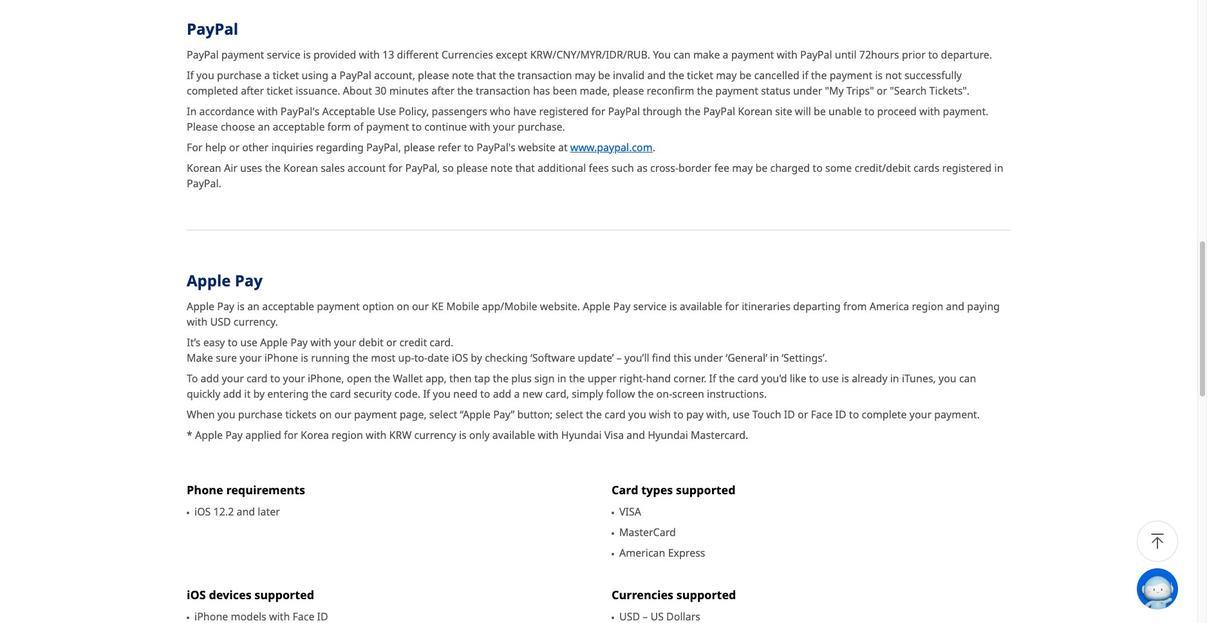 Task type: locate. For each thing, give the bounding box(es) containing it.
use down the currency.
[[240, 335, 257, 349]]

0 vertical spatial region
[[912, 299, 943, 313]]

1 vertical spatial if
[[709, 371, 716, 385]]

and inside "paypal payment service is provided with 13 different currencies except krw/cny/myr/idr/rub. you can make a payment with paypal until 72hours prior to departure. if you purchase a ticket using a paypal account, please note that the transaction may be invalid and the ticket may be cancelled if the payment is not successfully completed after ticket issuance. about 30 minutes after the transaction has been made, please reconfirm the payment status under "my trips" or "search tickets". in accordance with paypal's acceptable use policy, passengers who have registered for paypal through the paypal korean site will be unable to proceed with payment. please choose an acceptable form of payment to continue with your purchase. for help or other inquiries regarding paypal, please refer to paypal's website at www.paypal.com . korean air uses the korean sales account for paypal, so please note that additional fees such as cross-border fee may be charged to some credit/debit cards registered in paypal."
[[647, 68, 666, 82]]

use
[[240, 335, 257, 349], [822, 371, 839, 385], [733, 407, 750, 421]]

0 horizontal spatial paypal's
[[281, 104, 319, 118]]

1 horizontal spatial by
[[471, 351, 482, 365]]

may right fee
[[732, 161, 753, 175]]

use down instructions.
[[733, 407, 750, 421]]

to-
[[414, 351, 427, 365]]

service up issuance.
[[267, 47, 301, 62]]

an up other
[[258, 119, 270, 134]]

select
[[429, 407, 457, 421], [555, 407, 583, 421]]

0 horizontal spatial currencies
[[441, 47, 493, 62]]

1 horizontal spatial under
[[793, 83, 822, 98]]

0 vertical spatial currencies
[[441, 47, 493, 62]]

0 horizontal spatial card
[[330, 387, 351, 401]]

to
[[187, 371, 198, 385]]

12.2
[[213, 504, 234, 519]]

0 horizontal spatial use
[[240, 335, 257, 349]]

the down debit
[[352, 351, 368, 365]]

complete
[[862, 407, 907, 421]]

payment. inside apple pay is an acceptable payment option on our ke mobile app/mobile website. apple pay service is available for itineraries departing from america region and paying with usd currency. it's easy to use apple pay with your debit or credit card. make sure your iphone is running the most up-to-date ios by checking 'software update' – you'll find this under 'general' in 'settings'. to add your card to your iphone, open the wallet app, then tap the plus sign in the upper right-hand corner. if the card you'd like to use is already in itunes, you can quickly add it by entering the card security code. if you need to add a new card, simply follow the on-screen instructions. when you purchase tickets on our payment page, select "apple pay" button; select the card you wish to pay with, use touch id or face id to complete your payment. * apple pay applied for korea region with krw currency is only available with hyundai visa and hyundai mastercard.
[[934, 407, 980, 421]]

security
[[354, 387, 392, 401]]

for
[[187, 140, 203, 154]]

0 vertical spatial by
[[471, 351, 482, 365]]

paypal,
[[366, 140, 401, 154], [405, 161, 440, 175]]

service inside apple pay is an acceptable payment option on our ke mobile app/mobile website. apple pay service is available for itineraries departing from america region and paying with usd currency. it's easy to use apple pay with your debit or credit card. make sure your iphone is running the most up-to-date ios by checking 'software update' – you'll find this under 'general' in 'settings'. to add your card to your iphone, open the wallet app, then tap the plus sign in the upper right-hand corner. if the card you'd like to use is already in itunes, you can quickly add it by entering the card security code. if you need to add a new card, simply follow the on-screen instructions. when you purchase tickets on our payment page, select "apple pay" button; select the card you wish to pay with, use touch id or face id to complete your payment. * apple pay applied for korea region with krw currency is only available with hyundai visa and hyundai mastercard.
[[633, 299, 667, 313]]

paypal's down issuance.
[[281, 104, 319, 118]]

to down trips"
[[864, 104, 874, 118]]

by right it on the left bottom of page
[[253, 387, 265, 401]]

from
[[843, 299, 867, 313]]

visa
[[619, 504, 641, 519]]

update'
[[578, 351, 614, 365]]

'settings'.
[[782, 351, 827, 365]]

1 vertical spatial by
[[253, 387, 265, 401]]

card up instructions.
[[737, 371, 759, 385]]

1 vertical spatial paypal,
[[405, 161, 440, 175]]

an up the currency.
[[247, 299, 259, 313]]

0 vertical spatial service
[[267, 47, 301, 62]]

under right this
[[694, 351, 723, 365]]

1 horizontal spatial hyundai
[[648, 428, 688, 442]]

1 horizontal spatial can
[[959, 371, 976, 385]]

0 horizontal spatial note
[[452, 68, 474, 82]]

the down the except
[[499, 68, 515, 82]]

1 id from the left
[[784, 407, 795, 421]]

1 horizontal spatial registered
[[942, 161, 992, 175]]

the right tap on the left
[[493, 371, 509, 385]]

to left pay
[[674, 407, 684, 421]]

1 horizontal spatial currencies
[[612, 587, 673, 602]]

1 vertical spatial can
[[959, 371, 976, 385]]

1 vertical spatial ios
[[194, 504, 211, 519]]

refer
[[438, 140, 461, 154]]

iphone
[[264, 351, 298, 365]]

on up korea
[[319, 407, 332, 421]]

0 horizontal spatial after
[[241, 83, 264, 98]]

our left ke
[[412, 299, 429, 313]]

you up 'completed'
[[196, 68, 214, 82]]

0 vertical spatial on
[[397, 299, 409, 313]]

or up most at the left bottom of the page
[[386, 335, 397, 349]]

supported for card types supported
[[676, 482, 736, 497]]

0 vertical spatial available
[[680, 299, 722, 313]]

and down phone requirements
[[237, 504, 255, 519]]

about
[[343, 83, 372, 98]]

under down the if on the top right
[[793, 83, 822, 98]]

acceptable up inquiries
[[273, 119, 325, 134]]

departing
[[793, 299, 841, 313]]

0 vertical spatial under
[[793, 83, 822, 98]]

1 vertical spatial an
[[247, 299, 259, 313]]

1 vertical spatial that
[[515, 161, 535, 175]]

1 horizontal spatial korean
[[283, 161, 318, 175]]

itineraries
[[742, 299, 790, 313]]

korean up paypal.
[[187, 161, 221, 175]]

when
[[187, 407, 215, 421]]

0 horizontal spatial id
[[784, 407, 795, 421]]

0 vertical spatial if
[[187, 68, 194, 82]]

mobile
[[446, 299, 479, 313]]

some credit/debit cards
[[825, 161, 939, 175]]

hyundai left "visa"
[[561, 428, 602, 442]]

2 horizontal spatial use
[[822, 371, 839, 385]]

can right itunes,
[[959, 371, 976, 385]]

1 horizontal spatial paypal,
[[405, 161, 440, 175]]

a inside apple pay is an acceptable payment option on our ke mobile app/mobile website. apple pay service is available for itineraries departing from america region and paying with usd currency. it's easy to use apple pay with your debit or credit card. make sure your iphone is running the most up-to-date ios by checking 'software update' – you'll find this under 'general' in 'settings'. to add your card to your iphone, open the wallet app, then tap the plus sign in the upper right-hand corner. if the card you'd like to use is already in itunes, you can quickly add it by entering the card security code. if you need to add a new card, simply follow the on-screen instructions. when you purchase tickets on our payment page, select "apple pay" button; select the card you wish to pay with, use touch id or face id to complete your payment. * apple pay applied for korea region with krw currency is only available with hyundai visa and hyundai mastercard.
[[514, 387, 520, 401]]

region right america
[[912, 299, 943, 313]]

if inside "paypal payment service is provided with 13 different currencies except krw/cny/myr/idr/rub. you can make a payment with paypal until 72hours prior to departure. if you purchase a ticket using a paypal account, please note that the transaction may be invalid and the ticket may be cancelled if the payment is not successfully completed after ticket issuance. about 30 minutes after the transaction has been made, please reconfirm the payment status under "my trips" or "search tickets". in accordance with paypal's acceptable use policy, passengers who have registered for paypal through the paypal korean site will be unable to proceed with payment. please choose an acceptable form of payment to continue with your purchase. for help or other inquiries regarding paypal, please refer to paypal's website at www.paypal.com . korean air uses the korean sales account for paypal, so please note that additional fees such as cross-border fee may be charged to some credit/debit cards registered in paypal."
[[187, 68, 194, 82]]

13
[[382, 47, 394, 62]]

with,
[[706, 407, 730, 421]]

available down pay"
[[492, 428, 535, 442]]

supported right devices at left
[[254, 587, 314, 602]]

paying
[[967, 299, 1000, 313]]

itunes,
[[902, 371, 936, 385]]

registered
[[539, 104, 589, 118], [942, 161, 992, 175]]

under inside apple pay is an acceptable payment option on our ke mobile app/mobile website. apple pay service is available for itineraries departing from america region and paying with usd currency. it's easy to use apple pay with your debit or credit card. make sure your iphone is running the most up-to-date ios by checking 'software update' – you'll find this under 'general' in 'settings'. to add your card to your iphone, open the wallet app, then tap the plus sign in the upper right-hand corner. if the card you'd like to use is already in itunes, you can quickly add it by entering the card security code. if you need to add a new card, simply follow the on-screen instructions. when you purchase tickets on our payment page, select "apple pay" button; select the card you wish to pay with, use touch id or face id to complete your payment. * apple pay applied for korea region with krw currency is only available with hyundai visa and hyundai mastercard.
[[694, 351, 723, 365]]

0 horizontal spatial by
[[253, 387, 265, 401]]

a
[[723, 47, 728, 62], [264, 68, 270, 82], [331, 68, 337, 82], [514, 387, 520, 401]]

1 vertical spatial currencies
[[612, 587, 673, 602]]

1 vertical spatial use
[[822, 371, 839, 385]]

you
[[196, 68, 214, 82], [939, 371, 956, 385], [433, 387, 451, 401], [217, 407, 235, 421], [628, 407, 646, 421]]

ios left devices at left
[[187, 587, 206, 602]]

1 horizontal spatial service
[[633, 299, 667, 313]]

our down open
[[334, 407, 351, 421]]

to
[[928, 47, 938, 62], [864, 104, 874, 118], [412, 119, 422, 134], [464, 140, 474, 154], [813, 161, 823, 175], [228, 335, 238, 349], [809, 371, 819, 385], [480, 387, 490, 401], [674, 407, 684, 421], [849, 407, 859, 421]]

'software
[[530, 351, 575, 365]]

border
[[679, 161, 712, 175]]

w
[[1200, 583, 1207, 595]]

0 horizontal spatial our
[[334, 407, 351, 421]]

your up running
[[334, 335, 356, 349]]

easy
[[203, 335, 225, 349]]

our
[[412, 299, 429, 313], [334, 407, 351, 421]]

chat w
[[1178, 583, 1207, 595]]

use right like
[[822, 371, 839, 385]]

"apple
[[460, 407, 491, 421]]

by up tap on the left
[[471, 351, 482, 365]]

1 horizontal spatial if
[[423, 387, 430, 401]]

korean down inquiries
[[283, 161, 318, 175]]

note right "so"
[[490, 161, 513, 175]]

1 vertical spatial service
[[633, 299, 667, 313]]

paypal, up account
[[366, 140, 401, 154]]

region right korea
[[332, 428, 363, 442]]

other
[[242, 140, 269, 154]]

1 horizontal spatial that
[[515, 161, 535, 175]]

0 vertical spatial purchase
[[217, 68, 262, 82]]

hand
[[646, 371, 671, 385]]

a right make
[[723, 47, 728, 62]]

note up passengers
[[452, 68, 474, 82]]

that down the except
[[477, 68, 496, 82]]

can
[[673, 47, 691, 62], [959, 371, 976, 385]]

is up this
[[669, 299, 677, 313]]

applied
[[245, 428, 281, 442]]

sure
[[216, 351, 237, 365]]

1 hyundai from the left
[[561, 428, 602, 442]]

on right 'option'
[[397, 299, 409, 313]]

an inside apple pay is an acceptable payment option on our ke mobile app/mobile website. apple pay service is available for itineraries departing from america region and paying with usd currency. it's easy to use apple pay with your debit or credit card. make sure your iphone is running the most up-to-date ios by checking 'software update' – you'll find this under 'general' in 'settings'. to add your card to your iphone, open the wallet app, then tap the plus sign in the upper right-hand corner. if the card you'd like to use is already in itunes, you can quickly add it by entering the card security code. if you need to add a new card, simply follow the on-screen instructions. when you purchase tickets on our payment page, select "apple pay" button; select the card you wish to pay with, use touch id or face id to complete your payment. * apple pay applied for korea region with krw currency is only available with hyundai visa and hyundai mastercard.
[[247, 299, 259, 313]]

0 horizontal spatial korean
[[187, 161, 221, 175]]

different
[[397, 47, 439, 62]]

ios inside apple pay is an acceptable payment option on our ke mobile app/mobile website. apple pay service is available for itineraries departing from america region and paying with usd currency. it's easy to use apple pay with your debit or credit card. make sure your iphone is running the most up-to-date ios by checking 'software update' – you'll find this under 'general' in 'settings'. to add your card to your iphone, open the wallet app, then tap the plus sign in the upper right-hand corner. if the card you'd like to use is already in itunes, you can quickly add it by entering the card security code. if you need to add a new card, simply follow the on-screen instructions. when you purchase tickets on our payment page, select "apple pay" button; select the card you wish to pay with, use touch id or face id to complete your payment. * apple pay applied for korea region with krw currency is only available with hyundai visa and hyundai mastercard.
[[452, 351, 468, 365]]

payment up cancelled
[[731, 47, 774, 62]]

0 vertical spatial can
[[673, 47, 691, 62]]

except
[[496, 47, 527, 62]]

and left paying
[[946, 299, 964, 313]]

can inside "paypal payment service is provided with 13 different currencies except krw/cny/myr/idr/rub. you can make a payment with paypal until 72hours prior to departure. if you purchase a ticket using a paypal account, please note that the transaction may be invalid and the ticket may be cancelled if the payment is not successfully completed after ticket issuance. about 30 minutes after the transaction has been made, please reconfirm the payment status under "my trips" or "search tickets". in accordance with paypal's acceptable use policy, passengers who have registered for paypal through the paypal korean site will be unable to proceed with payment. please choose an acceptable form of payment to continue with your purchase. for help or other inquiries regarding paypal, please refer to paypal's website at www.paypal.com . korean air uses the korean sales account for paypal, so please note that additional fees such as cross-border fee may be charged to some credit/debit cards registered in paypal."
[[673, 47, 691, 62]]

2 horizontal spatial card
[[737, 371, 759, 385]]

use
[[378, 104, 396, 118]]

acceptable
[[273, 119, 325, 134], [262, 299, 314, 313]]

already
[[852, 371, 887, 385]]

0 vertical spatial an
[[258, 119, 270, 134]]

1 horizontal spatial after
[[431, 83, 454, 98]]

can inside apple pay is an acceptable payment option on our ke mobile app/mobile website. apple pay service is available for itineraries departing from america region and paying with usd currency. it's easy to use apple pay with your debit or credit card. make sure your iphone is running the most up-to-date ios by checking 'software update' – you'll find this under 'general' in 'settings'. to add your card to your iphone, open the wallet app, then tap the plus sign in the upper right-hand corner. if the card you'd like to use is already in itunes, you can quickly add it by entering the card security code. if you need to add a new card, simply follow the on-screen instructions. when you purchase tickets on our payment page, select "apple pay" button; select the card you wish to pay with, use touch id or face id to complete your payment. * apple pay applied for korea region with krw currency is only available with hyundai visa and hyundai mastercard.
[[959, 371, 976, 385]]

0 horizontal spatial that
[[477, 68, 496, 82]]

the right the if on the top right
[[811, 68, 827, 82]]

uses
[[240, 161, 262, 175]]

supported right the types
[[676, 482, 736, 497]]

and
[[647, 68, 666, 82], [946, 299, 964, 313], [627, 428, 645, 442], [237, 504, 255, 519]]

2 vertical spatial card
[[605, 407, 626, 421]]

paypal's
[[281, 104, 319, 118], [476, 140, 515, 154]]

id right face
[[835, 407, 846, 421]]

phone
[[187, 482, 223, 497]]

0 vertical spatial acceptable
[[273, 119, 325, 134]]

1 vertical spatial under
[[694, 351, 723, 365]]

1 horizontal spatial note
[[490, 161, 513, 175]]

after up passengers
[[431, 83, 454, 98]]

0 vertical spatial payment.
[[943, 104, 988, 118]]

mastercard
[[619, 525, 676, 539]]

0 horizontal spatial under
[[694, 351, 723, 365]]

in
[[187, 104, 197, 118]]

transaction
[[517, 68, 572, 82], [476, 83, 530, 98]]

select up currency
[[429, 407, 457, 421]]

screen
[[672, 387, 704, 401]]

'general'
[[726, 351, 767, 365]]

if up 'completed'
[[187, 68, 194, 82]]

0 horizontal spatial region
[[332, 428, 363, 442]]

please right "so"
[[456, 161, 488, 175]]

please
[[187, 119, 218, 134]]

who
[[490, 104, 511, 118]]

a right the using
[[331, 68, 337, 82]]

like
[[790, 371, 806, 385]]

the up security
[[374, 371, 390, 385]]

or right help
[[229, 140, 240, 154]]

later
[[258, 504, 280, 519]]

2 vertical spatial use
[[733, 407, 750, 421]]

air
[[224, 161, 237, 175]]

2 vertical spatial ios
[[187, 587, 206, 602]]

1 horizontal spatial select
[[555, 407, 583, 421]]

up-
[[398, 351, 414, 365]]

with down who
[[469, 119, 490, 134]]

card up "visa"
[[605, 407, 626, 421]]

if right corner.
[[709, 371, 716, 385]]

and up reconfirm on the right of the page
[[647, 68, 666, 82]]

2 horizontal spatial if
[[709, 371, 716, 385]]

payment. down itunes,
[[934, 407, 980, 421]]

purchase up 'completed'
[[217, 68, 262, 82]]

ios up then
[[452, 351, 468, 365]]

an
[[258, 119, 270, 134], [247, 299, 259, 313]]

and right "visa"
[[627, 428, 645, 442]]

acceptable inside "paypal payment service is provided with 13 different currencies except krw/cny/myr/idr/rub. you can make a payment with paypal until 72hours prior to departure. if you purchase a ticket using a paypal account, please note that the transaction may be invalid and the ticket may be cancelled if the payment is not successfully completed after ticket issuance. about 30 minutes after the transaction has been made, please reconfirm the payment status under "my trips" or "search tickets". in accordance with paypal's acceptable use policy, passengers who have registered for paypal through the paypal korean site will be unable to proceed with payment. please choose an acceptable form of payment to continue with your purchase. for help or other inquiries regarding paypal, please refer to paypal's website at www.paypal.com . korean air uses the korean sales account for paypal, so please note that additional fees such as cross-border fee may be charged to some credit/debit cards registered in paypal."
[[273, 119, 325, 134]]

purchase up applied
[[238, 407, 283, 421]]

1 vertical spatial region
[[332, 428, 363, 442]]

1 vertical spatial purchase
[[238, 407, 283, 421]]

1 horizontal spatial our
[[412, 299, 429, 313]]

1 horizontal spatial card
[[605, 407, 626, 421]]

please
[[418, 68, 449, 82], [613, 83, 644, 98], [404, 140, 435, 154], [456, 161, 488, 175]]

purchase
[[217, 68, 262, 82], [238, 407, 283, 421]]

1 horizontal spatial use
[[733, 407, 750, 421]]

0 horizontal spatial hyundai
[[561, 428, 602, 442]]

0 horizontal spatial service
[[267, 47, 301, 62]]

until
[[835, 47, 857, 62]]

the up instructions.
[[719, 371, 735, 385]]

0 horizontal spatial if
[[187, 68, 194, 82]]

payment. inside "paypal payment service is provided with 13 different currencies except krw/cny/myr/idr/rub. you can make a payment with paypal until 72hours prior to departure. if you purchase a ticket using a paypal account, please note that the transaction may be invalid and the ticket may be cancelled if the payment is not successfully completed after ticket issuance. about 30 minutes after the transaction has been made, please reconfirm the payment status under "my trips" or "search tickets". in accordance with paypal's acceptable use policy, passengers who have registered for paypal through the paypal korean site will be unable to proceed with payment. please choose an acceptable form of payment to continue with your purchase. for help or other inquiries regarding paypal, please refer to paypal's website at www.paypal.com . korean air uses the korean sales account for paypal, so please note that additional fees such as cross-border fee may be charged to some credit/debit cards registered in paypal."
[[943, 104, 988, 118]]

completed
[[187, 83, 238, 98]]

1 vertical spatial available
[[492, 428, 535, 442]]

0 horizontal spatial registered
[[539, 104, 589, 118]]

id right touch
[[784, 407, 795, 421]]

0 vertical spatial ios
[[452, 351, 468, 365]]

with left 13
[[359, 47, 380, 62]]

to down tap on the left
[[480, 387, 490, 401]]

1 vertical spatial registered
[[942, 161, 992, 175]]

1 vertical spatial on
[[319, 407, 332, 421]]

2 horizontal spatial add
[[493, 387, 511, 401]]

0 horizontal spatial paypal,
[[366, 140, 401, 154]]

service
[[267, 47, 301, 62], [633, 299, 667, 313]]

add
[[201, 371, 219, 385], [223, 387, 242, 401], [493, 387, 511, 401]]

0 vertical spatial use
[[240, 335, 257, 349]]

under inside "paypal payment service is provided with 13 different currencies except krw/cny/myr/idr/rub. you can make a payment with paypal until 72hours prior to departure. if you purchase a ticket using a paypal account, please note that the transaction may be invalid and the ticket may be cancelled if the payment is not successfully completed after ticket issuance. about 30 minutes after the transaction has been made, please reconfirm the payment status under "my trips" or "search tickets". in accordance with paypal's acceptable use policy, passengers who have registered for paypal through the paypal korean site will be unable to proceed with payment. please choose an acceptable form of payment to continue with your purchase. for help or other inquiries regarding paypal, please refer to paypal's website at www.paypal.com . korean air uses the korean sales account for paypal, so please note that additional fees such as cross-border fee may be charged to some credit/debit cards registered in paypal."
[[793, 83, 822, 98]]

to right charged on the right top
[[813, 161, 823, 175]]

be
[[598, 68, 610, 82], [739, 68, 751, 82], [814, 104, 826, 118], [755, 161, 768, 175]]

unable
[[829, 104, 862, 118]]

1 horizontal spatial paypal's
[[476, 140, 515, 154]]

continue
[[424, 119, 467, 134]]

korean left site
[[738, 104, 772, 118]]

after up accordance
[[241, 83, 264, 98]]

through
[[643, 104, 682, 118]]

pay up –
[[613, 299, 630, 313]]

a left the using
[[264, 68, 270, 82]]

account,
[[374, 68, 415, 82]]

0 horizontal spatial can
[[673, 47, 691, 62]]

hyundai down wish
[[648, 428, 688, 442]]

ios devices supported
[[187, 587, 314, 602]]

0 horizontal spatial select
[[429, 407, 457, 421]]

with down tickets".
[[919, 104, 940, 118]]

1 vertical spatial acceptable
[[262, 299, 314, 313]]

2 vertical spatial if
[[423, 387, 430, 401]]

your down who
[[493, 119, 515, 134]]

tap
[[474, 371, 490, 385]]

currency
[[414, 428, 456, 442]]

that down website
[[515, 161, 535, 175]]

entering
[[267, 387, 309, 401]]

supported for ios devices supported
[[254, 587, 314, 602]]

1 vertical spatial payment.
[[934, 407, 980, 421]]

right-
[[619, 371, 646, 385]]



Task type: describe. For each thing, give the bounding box(es) containing it.
fees
[[589, 161, 609, 175]]

types
[[641, 482, 673, 497]]

cross-
[[650, 161, 679, 175]]

prior
[[902, 47, 926, 62]]

ticket left issuance.
[[267, 83, 293, 98]]

card.
[[430, 335, 453, 349]]

need
[[453, 387, 478, 401]]

the down the simply
[[586, 407, 602, 421]]

for right account
[[389, 161, 403, 175]]

the up passengers
[[457, 83, 473, 98]]

30
[[375, 83, 387, 98]]

to right refer on the top of page
[[464, 140, 474, 154]]

0 vertical spatial paypal's
[[281, 104, 319, 118]]

quickly
[[187, 387, 220, 401]]

2 hyundai from the left
[[648, 428, 688, 442]]

please down 'different'
[[418, 68, 449, 82]]

is up the using
[[303, 47, 311, 62]]

0 vertical spatial registered
[[539, 104, 589, 118]]

the right uses
[[265, 161, 281, 175]]

visa
[[604, 428, 624, 442]]

america
[[870, 299, 909, 313]]

2 select from the left
[[555, 407, 583, 421]]

app,
[[425, 371, 447, 385]]

payment left the status
[[715, 83, 758, 98]]

trips"
[[846, 83, 874, 98]]

be up made,
[[598, 68, 610, 82]]

is left not
[[875, 68, 883, 82]]

1 after from the left
[[241, 83, 264, 98]]

your up card to
[[240, 351, 262, 365]]

payment down use
[[366, 119, 409, 134]]

to down policy, at the left
[[412, 119, 422, 134]]

korea
[[301, 428, 329, 442]]

please left refer on the top of page
[[404, 140, 435, 154]]

provided
[[313, 47, 356, 62]]

debit
[[359, 335, 384, 349]]

you left wish
[[628, 407, 646, 421]]

iphone,
[[308, 371, 344, 385]]

you
[[653, 47, 671, 62]]

american
[[619, 546, 665, 560]]

purchase.
[[518, 119, 565, 134]]

card,
[[545, 387, 569, 401]]

payment up trips"
[[830, 68, 872, 82]]

find
[[652, 351, 671, 365]]

the down iphone,
[[311, 387, 327, 401]]

additional
[[538, 161, 586, 175]]

issuance.
[[296, 83, 340, 98]]

1 horizontal spatial available
[[680, 299, 722, 313]]

0 vertical spatial card
[[737, 371, 759, 385]]

1 vertical spatial note
[[490, 161, 513, 175]]

is up the currency.
[[237, 299, 245, 313]]

touch
[[752, 407, 781, 421]]

your inside "paypal payment service is provided with 13 different currencies except krw/cny/myr/idr/rub. you can make a payment with paypal until 72hours prior to departure. if you purchase a ticket using a paypal account, please note that the transaction may be invalid and the ticket may be cancelled if the payment is not successfully completed after ticket issuance. about 30 minutes after the transaction has been made, please reconfirm the payment status under "my trips" or "search tickets". in accordance with paypal's acceptable use policy, passengers who have registered for paypal through the paypal korean site will be unable to proceed with payment. please choose an acceptable form of payment to continue with your purchase. for help or other inquiries regarding paypal, please refer to paypal's website at www.paypal.com . korean air uses the korean sales account for paypal, so please note that additional fees such as cross-border fee may be charged to some credit/debit cards registered in paypal."
[[493, 119, 515, 134]]

or left face
[[798, 407, 808, 421]]

card
[[612, 482, 638, 497]]

as
[[637, 161, 647, 175]]

proceed
[[877, 104, 917, 118]]

to up sure
[[228, 335, 238, 349]]

make
[[693, 47, 720, 62]]

0 vertical spatial transaction
[[517, 68, 572, 82]]

fee
[[714, 161, 729, 175]]

ticket down make
[[687, 68, 713, 82]]

0 horizontal spatial on
[[319, 407, 332, 421]]

2 after from the left
[[431, 83, 454, 98]]

1 vertical spatial paypal's
[[476, 140, 515, 154]]

your up entering
[[283, 371, 305, 385]]

cancelled
[[754, 68, 799, 82]]

0 vertical spatial note
[[452, 68, 474, 82]]

of
[[354, 119, 363, 134]]

you inside "paypal payment service is provided with 13 different currencies except krw/cny/myr/idr/rub. you can make a payment with paypal until 72hours prior to departure. if you purchase a ticket using a paypal account, please note that the transaction may be invalid and the ticket may be cancelled if the payment is not successfully completed after ticket issuance. about 30 minutes after the transaction has been made, please reconfirm the payment status under "my trips" or "search tickets". in accordance with paypal's acceptable use policy, passengers who have registered for paypal through the paypal korean site will be unable to proceed with payment. please choose an acceptable form of payment to continue with your purchase. for help or other inquiries regarding paypal, please refer to paypal's website at www.paypal.com . korean air uses the korean sales account for paypal, so please note that additional fees such as cross-border fee may be charged to some credit/debit cards registered in paypal."
[[196, 68, 214, 82]]

with up running
[[310, 335, 331, 349]]

currency.
[[234, 315, 278, 329]]

2 horizontal spatial korean
[[738, 104, 772, 118]]

tickets
[[285, 407, 317, 421]]

not
[[885, 68, 902, 82]]

passengers
[[432, 104, 487, 118]]

in inside "paypal payment service is provided with 13 different currencies except krw/cny/myr/idr/rub. you can make a payment with paypal until 72hours prior to departure. if you purchase a ticket using a paypal account, please note that the transaction may be invalid and the ticket may be cancelled if the payment is not successfully completed after ticket issuance. about 30 minutes after the transaction has been made, please reconfirm the payment status under "my trips" or "search tickets". in accordance with paypal's acceptable use policy, passengers who have registered for paypal through the paypal korean site will be unable to proceed with payment. please choose an acceptable form of payment to continue with your purchase. for help or other inquiries regarding paypal, please refer to paypal's website at www.paypal.com . korean air uses the korean sales account for paypal, so please note that additional fees such as cross-border fee may be charged to some credit/debit cards registered in paypal."
[[994, 161, 1003, 175]]

to right like
[[809, 371, 819, 385]]

payment left 'option'
[[317, 299, 360, 313]]

the up reconfirm on the right of the page
[[668, 68, 684, 82]]

visa mastercard american express
[[619, 504, 705, 560]]

most
[[371, 351, 395, 365]]

wallet
[[393, 371, 423, 385]]

the down reconfirm on the right of the page
[[685, 104, 701, 118]]

you right when
[[217, 407, 235, 421]]

1 vertical spatial transaction
[[476, 83, 530, 98]]

www.paypal.com link
[[570, 139, 653, 155]]

your down itunes,
[[909, 407, 932, 421]]

to left complete
[[849, 407, 859, 421]]

simply
[[572, 387, 603, 401]]

for left itineraries
[[725, 299, 739, 313]]

pay up iphone
[[290, 335, 308, 349]]

paypal.
[[187, 176, 221, 190]]

payment down security
[[354, 407, 397, 421]]

service inside "paypal payment service is provided with 13 different currencies except krw/cny/myr/idr/rub. you can make a payment with paypal until 72hours prior to departure. if you purchase a ticket using a paypal account, please note that the transaction may be invalid and the ticket may be cancelled if the payment is not successfully completed after ticket issuance. about 30 minutes after the transaction has been made, please reconfirm the payment status under "my trips" or "search tickets". in accordance with paypal's acceptable use policy, passengers who have registered for paypal through the paypal korean site will be unable to proceed with payment. please choose an acceptable form of payment to continue with your purchase. for help or other inquiries regarding paypal, please refer to paypal's website at www.paypal.com . korean air uses the korean sales account for paypal, so please note that additional fees such as cross-border fee may be charged to some credit/debit cards registered in paypal."
[[267, 47, 301, 62]]

for down tickets
[[284, 428, 298, 442]]

0 vertical spatial paypal,
[[366, 140, 401, 154]]

with down button; at left
[[538, 428, 559, 442]]

you down app,
[[433, 387, 451, 401]]

0 horizontal spatial add
[[201, 371, 219, 385]]

checking
[[485, 351, 528, 365]]

accordance
[[199, 104, 254, 118]]

1 horizontal spatial region
[[912, 299, 943, 313]]

www.paypal.com
[[570, 140, 653, 154]]

0 horizontal spatial available
[[492, 428, 535, 442]]

devices
[[209, 587, 251, 602]]

regarding
[[316, 140, 364, 154]]

code.
[[394, 387, 420, 401]]

is left "only"
[[459, 428, 467, 442]]

only
[[469, 428, 490, 442]]

successfully
[[904, 68, 962, 82]]

reconfirm
[[647, 83, 694, 98]]

face
[[811, 407, 833, 421]]

1 vertical spatial card
[[330, 387, 351, 401]]

with up other
[[257, 104, 278, 118]]

ticket left the using
[[273, 68, 299, 82]]

with left "krw"
[[366, 428, 387, 442]]

your down sure
[[222, 371, 244, 385]]

or down not
[[877, 83, 887, 98]]

with up cancelled
[[777, 47, 798, 62]]

ios for ios 12.2 and later
[[194, 504, 211, 519]]

2 id from the left
[[835, 407, 846, 421]]

be left charged on the right top
[[755, 161, 768, 175]]

express
[[668, 546, 705, 560]]

at
[[558, 140, 568, 154]]

1 vertical spatial our
[[334, 407, 351, 421]]

ke
[[431, 299, 444, 313]]

1 horizontal spatial on
[[397, 299, 409, 313]]

for down made,
[[591, 104, 605, 118]]

pay up the currency.
[[235, 269, 263, 291]]

to right prior
[[928, 47, 938, 62]]

invalid
[[613, 68, 645, 82]]

with up it's
[[187, 315, 208, 329]]

payment up 'completed'
[[221, 47, 264, 62]]

0 vertical spatial that
[[477, 68, 496, 82]]

corner.
[[674, 371, 706, 385]]

"my
[[825, 83, 844, 98]]

purchase inside "paypal payment service is provided with 13 different currencies except krw/cny/myr/idr/rub. you can make a payment with paypal until 72hours prior to departure. if you purchase a ticket using a paypal account, please note that the transaction may be invalid and the ticket may be cancelled if the payment is not successfully completed after ticket issuance. about 30 minutes after the transaction has been made, please reconfirm the payment status under "my trips" or "search tickets". in accordance with paypal's acceptable use policy, passengers who have registered for paypal through the paypal korean site will be unable to proceed with payment. please choose an acceptable form of payment to continue with your purchase. for help or other inquiries regarding paypal, please refer to paypal's website at www.paypal.com . korean air uses the korean sales account for paypal, so please note that additional fees such as cross-border fee may be charged to some credit/debit cards registered in paypal."
[[217, 68, 262, 82]]

credit
[[399, 335, 427, 349]]

acceptable inside apple pay is an acceptable payment option on our ke mobile app/mobile website. apple pay service is available for itineraries departing from america region and paying with usd currency. it's easy to use apple pay with your debit or credit card. make sure your iphone is running the most up-to-date ios by checking 'software update' – you'll find this under 'general' in 'settings'. to add your card to your iphone, open the wallet app, then tap the plus sign in the upper right-hand corner. if the card you'd like to use is already in itunes, you can quickly add it by entering the card security code. if you need to add a new card, simply follow the on-screen instructions. when you purchase tickets on our payment page, select "apple pay" button; select the card you wish to pay with, use touch id or face id to complete your payment. * apple pay applied for korea region with krw currency is only available with hyundai visa and hyundai mastercard.
[[262, 299, 314, 313]]

instructions.
[[707, 387, 767, 401]]

pay
[[686, 407, 704, 421]]

site
[[775, 104, 792, 118]]

supported down express
[[676, 587, 736, 602]]

you right itunes,
[[939, 371, 956, 385]]

0 vertical spatial our
[[412, 299, 429, 313]]

pay left applied
[[225, 428, 243, 442]]

been
[[553, 83, 577, 98]]

krw
[[389, 428, 412, 442]]

an inside "paypal payment service is provided with 13 different currencies except krw/cny/myr/idr/rub. you can make a payment with paypal until 72hours prior to departure. if you purchase a ticket using a paypal account, please note that the transaction may be invalid and the ticket may be cancelled if the payment is not successfully completed after ticket issuance. about 30 minutes after the transaction has been made, please reconfirm the payment status under "my trips" or "search tickets". in accordance with paypal's acceptable use policy, passengers who have registered for paypal through the paypal korean site will be unable to proceed with payment. please choose an acceptable form of payment to continue with your purchase. for help or other inquiries regarding paypal, please refer to paypal's website at www.paypal.com . korean air uses the korean sales account for paypal, so please note that additional fees such as cross-border fee may be charged to some credit/debit cards registered in paypal."
[[258, 119, 270, 134]]

is left already on the bottom of page
[[842, 371, 849, 385]]

ios 12.2 and later
[[194, 504, 280, 519]]

then
[[449, 371, 472, 385]]

is right iphone
[[301, 351, 308, 365]]

chat w link
[[1137, 568, 1207, 610]]

inquiries
[[271, 140, 313, 154]]

ios for ios devices supported
[[187, 587, 206, 602]]

the right reconfirm on the right of the page
[[697, 83, 713, 98]]

pay up the usd at left bottom
[[217, 299, 234, 313]]

minutes
[[389, 83, 429, 98]]

1 select from the left
[[429, 407, 457, 421]]

tickets".
[[929, 83, 970, 98]]

.
[[653, 140, 655, 154]]

may up made,
[[575, 68, 595, 82]]

if
[[802, 68, 808, 82]]

wish
[[649, 407, 671, 421]]

you'll
[[624, 351, 649, 365]]

form
[[327, 119, 351, 134]]

please down invalid
[[613, 83, 644, 98]]

card types supported
[[612, 482, 736, 497]]

may down make
[[716, 68, 737, 82]]

the left on-
[[638, 387, 654, 401]]

be left cancelled
[[739, 68, 751, 82]]

help
[[205, 140, 226, 154]]

currencies inside "paypal payment service is provided with 13 different currencies except krw/cny/myr/idr/rub. you can make a payment with paypal until 72hours prior to departure. if you purchase a ticket using a paypal account, please note that the transaction may be invalid and the ticket may be cancelled if the payment is not successfully completed after ticket issuance. about 30 minutes after the transaction has been made, please reconfirm the payment status under "my trips" or "search tickets". in accordance with paypal's acceptable use policy, passengers who have registered for paypal through the paypal korean site will be unable to proceed with payment. please choose an acceptable form of payment to continue with your purchase. for help or other inquiries regarding paypal, please refer to paypal's website at www.paypal.com . korean air uses the korean sales account for paypal, so please note that additional fees such as cross-border fee may be charged to some credit/debit cards registered in paypal."
[[441, 47, 493, 62]]

–
[[617, 351, 622, 365]]

1 horizontal spatial add
[[223, 387, 242, 401]]

sales
[[321, 161, 345, 175]]

the up the simply
[[569, 371, 585, 385]]

be right will
[[814, 104, 826, 118]]

purchase inside apple pay is an acceptable payment option on our ke mobile app/mobile website. apple pay service is available for itineraries departing from america region and paying with usd currency. it's easy to use apple pay with your debit or credit card. make sure your iphone is running the most up-to-date ios by checking 'software update' – you'll find this under 'general' in 'settings'. to add your card to your iphone, open the wallet app, then tap the plus sign in the upper right-hand corner. if the card you'd like to use is already in itunes, you can quickly add it by entering the card security code. if you need to add a new card, simply follow the on-screen instructions. when you purchase tickets on our payment page, select "apple pay" button; select the card you wish to pay with, use touch id or face id to complete your payment. * apple pay applied for korea region with krw currency is only available with hyundai visa and hyundai mastercard.
[[238, 407, 283, 421]]



Task type: vqa. For each thing, say whether or not it's contained in the screenshot.
2nd select
yes



